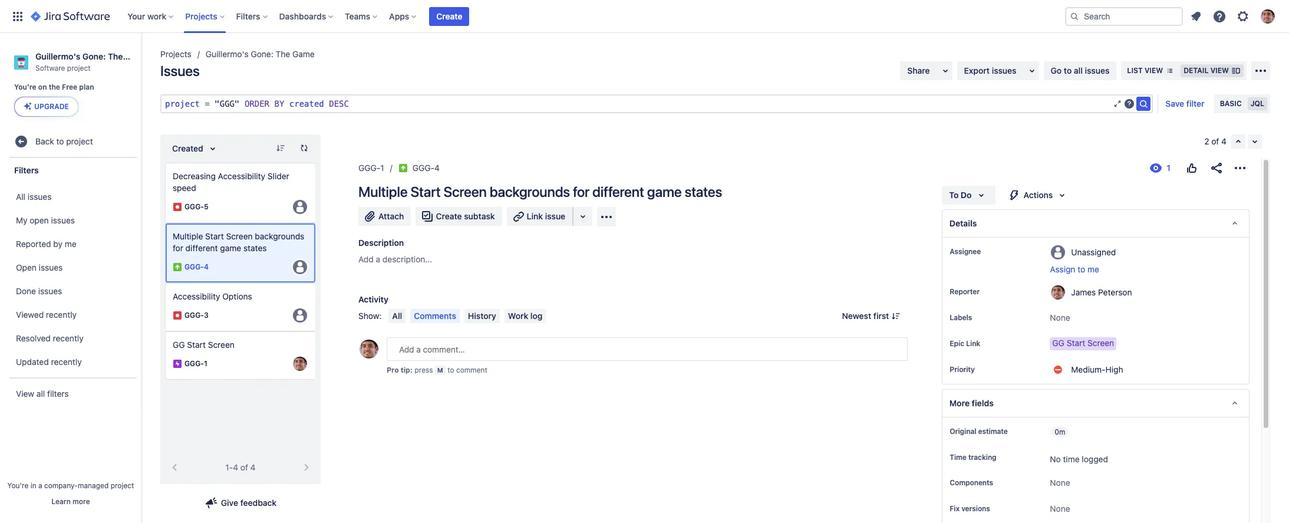 Task type: vqa. For each thing, say whether or not it's contained in the screenshot.
topmost using
no



Task type: locate. For each thing, give the bounding box(es) containing it.
2 bug element from the top
[[165, 283, 316, 331]]

4 right the 1-
[[250, 462, 256, 472]]

1 bug image from the top
[[173, 202, 182, 212]]

0 vertical spatial all
[[1074, 65, 1083, 75]]

newest first
[[842, 311, 889, 321]]

appswitcher icon image
[[11, 9, 25, 23]]

view right 'list'
[[1145, 66, 1164, 75]]

bug element containing decreasing accessibility slider speed
[[165, 163, 316, 223]]

issues inside button
[[992, 65, 1017, 75]]

1 vertical spatial projects
[[160, 49, 192, 59]]

issues up open
[[28, 192, 52, 202]]

0 horizontal spatial all
[[16, 192, 25, 202]]

the inside 'guillermo's gone: the game software project'
[[108, 51, 123, 61]]

issues down reported by me
[[39, 262, 63, 272]]

accessibility left slider
[[218, 171, 265, 181]]

in
[[30, 481, 36, 490]]

ggg-4
[[413, 163, 440, 173], [185, 263, 209, 272]]

your
[[128, 11, 145, 21]]

1 vertical spatial link
[[967, 339, 981, 348]]

settings image
[[1237, 9, 1251, 23]]

2 none from the top
[[1050, 478, 1071, 488]]

1 horizontal spatial all
[[1074, 65, 1083, 75]]

bug element containing accessibility options
[[165, 283, 316, 331]]

original estimate pin to top. only you can see pinned fields. image
[[1011, 427, 1020, 436]]

group containing all issues
[[6, 182, 138, 378]]

1 horizontal spatial different
[[593, 183, 644, 200]]

your profile and settings image
[[1261, 9, 1276, 23]]

1 inside epic element
[[204, 359, 208, 368]]

ggg- up accessibility options on the bottom left
[[185, 263, 204, 272]]

issues left 'list'
[[1085, 65, 1110, 75]]

0 vertical spatial create
[[437, 11, 463, 21]]

gone:
[[251, 49, 273, 59], [83, 51, 106, 61]]

projects up issues
[[160, 49, 192, 59]]

multiple down ggg-5 on the top left of the page
[[173, 231, 203, 241]]

create left the subtask
[[436, 211, 462, 221]]

different down 5
[[186, 243, 218, 253]]

ggg- up attach button
[[359, 163, 381, 173]]

0 vertical spatial link
[[527, 211, 543, 221]]

dashboards
[[279, 11, 326, 21]]

a right add on the left
[[376, 254, 380, 264]]

fix
[[950, 504, 960, 513]]

screen inside epic element
[[208, 340, 235, 350]]

open export issues dropdown image
[[1025, 64, 1039, 78]]

view
[[1145, 66, 1164, 75], [1211, 66, 1230, 75]]

feedback
[[240, 498, 277, 508]]

software
[[35, 64, 65, 72]]

gone: for guillermo's gone: the game
[[251, 49, 273, 59]]

to inside 'link'
[[1064, 65, 1072, 75]]

recently down done issues link
[[46, 310, 77, 320]]

you're for you're in a company-managed project
[[7, 481, 28, 490]]

0 vertical spatial game
[[647, 183, 682, 200]]

0 vertical spatial projects
[[185, 11, 217, 21]]

back to project link
[[9, 130, 137, 154]]

project
[[67, 64, 91, 72], [165, 99, 200, 109], [66, 136, 93, 146], [111, 481, 134, 490]]

to
[[950, 190, 959, 200]]

to right assign
[[1078, 264, 1086, 274]]

the for guillermo's gone: the game
[[276, 49, 290, 59]]

JQL query field
[[162, 96, 1114, 112]]

export
[[965, 65, 990, 75]]

1 horizontal spatial gg
[[1053, 338, 1065, 348]]

project inside jql query field
[[165, 99, 200, 109]]

none for no
[[1050, 478, 1071, 488]]

ggg- down speed
[[185, 203, 204, 211]]

gg start screen down 3
[[173, 340, 235, 350]]

ggg-4 up accessibility options on the bottom left
[[185, 263, 209, 272]]

1 vertical spatial multiple
[[173, 231, 203, 241]]

go to all issues
[[1051, 65, 1110, 75]]

projects inside popup button
[[185, 11, 217, 21]]

game inside 'guillermo's gone: the game software project'
[[125, 51, 148, 61]]

improvement image
[[398, 163, 408, 173], [173, 262, 182, 272]]

1 none from the top
[[1050, 313, 1071, 323]]

fix versions
[[950, 504, 991, 513]]

1 vertical spatial states
[[244, 243, 267, 253]]

guillermo's inside 'guillermo's gone: the game software project'
[[35, 51, 80, 61]]

1 horizontal spatial of
[[1212, 136, 1220, 146]]

view right the detail
[[1211, 66, 1230, 75]]

0 vertical spatial me
[[65, 239, 76, 249]]

me
[[65, 239, 76, 249], [1088, 264, 1100, 274]]

1 horizontal spatial guillermo's
[[206, 49, 249, 59]]

managed
[[78, 481, 109, 490]]

to inside button
[[1078, 264, 1086, 274]]

list
[[1128, 66, 1143, 75]]

0 vertical spatial filters
[[236, 11, 260, 21]]

group
[[6, 182, 138, 378]]

1 horizontal spatial a
[[376, 254, 380, 264]]

import and bulk change issues image
[[1254, 64, 1268, 78]]

gg start screen link
[[1050, 337, 1117, 350]]

guillermo's gone: the game link
[[206, 47, 315, 61]]

1 vertical spatial ggg-4
[[185, 263, 209, 272]]

apps button
[[386, 7, 421, 26]]

all right go
[[1074, 65, 1083, 75]]

your work button
[[124, 7, 178, 26]]

recently down "viewed recently" link
[[53, 333, 84, 343]]

0 vertical spatial for
[[573, 183, 590, 200]]

1 vertical spatial filters
[[14, 165, 39, 175]]

multiple
[[359, 183, 408, 200], [173, 231, 203, 241]]

4 up accessibility options on the bottom left
[[204, 263, 209, 272]]

0 horizontal spatial all
[[37, 389, 45, 399]]

ggg-1
[[359, 163, 384, 173], [185, 359, 208, 368]]

0 horizontal spatial ggg-1
[[185, 359, 208, 368]]

me for assign to me
[[1088, 264, 1100, 274]]

ggg- inside epic element
[[185, 359, 204, 368]]

details element
[[943, 209, 1250, 238]]

1 vertical spatial 1
[[204, 359, 208, 368]]

1 horizontal spatial states
[[685, 183, 723, 200]]

all inside button
[[392, 311, 402, 321]]

2 vertical spatial none
[[1050, 504, 1071, 514]]

1 horizontal spatial ggg-4
[[413, 163, 440, 173]]

filters up guillermo's gone: the game
[[236, 11, 260, 21]]

1 vertical spatial game
[[220, 243, 241, 253]]

guillermo's for guillermo's gone: the game software project
[[35, 51, 80, 61]]

bug element
[[165, 163, 316, 223], [165, 283, 316, 331]]

ggg-1 right epic image at the left bottom of page
[[185, 359, 208, 368]]

1 horizontal spatial 1
[[381, 163, 384, 173]]

you're in a company-managed project
[[7, 481, 134, 490]]

me inside group
[[65, 239, 76, 249]]

0 vertical spatial multiple start screen backgrounds for different game states
[[359, 183, 723, 200]]

create inside primary element
[[437, 11, 463, 21]]

project inside 'guillermo's gone: the game software project'
[[67, 64, 91, 72]]

ggg- inside improvement element
[[185, 263, 204, 272]]

recently for resolved recently
[[53, 333, 84, 343]]

all right show:
[[392, 311, 402, 321]]

recently down resolved recently link
[[51, 357, 82, 367]]

1 vertical spatial ggg-1
[[185, 359, 208, 368]]

2 of 4
[[1205, 136, 1227, 146]]

bug image left ggg-3 on the bottom
[[173, 311, 182, 320]]

0 vertical spatial ggg-4
[[413, 163, 440, 173]]

recently
[[46, 310, 77, 320], [53, 333, 84, 343], [51, 357, 82, 367]]

0m
[[1055, 428, 1066, 436]]

logged
[[1082, 454, 1109, 464]]

all inside view all filters link
[[37, 389, 45, 399]]

bug image left ggg-5 on the top left of the page
[[173, 202, 182, 212]]

share image
[[1210, 161, 1224, 175]]

screen down 3
[[208, 340, 235, 350]]

0 horizontal spatial improvement image
[[173, 262, 182, 272]]

0 vertical spatial accessibility
[[218, 171, 265, 181]]

0 vertical spatial multiple
[[359, 183, 408, 200]]

0 vertical spatial none
[[1050, 313, 1071, 323]]

3
[[204, 311, 209, 320]]

you're for you're on the free plan
[[14, 83, 36, 92]]

project left '=' on the left top
[[165, 99, 200, 109]]

link issue button
[[507, 207, 574, 226]]

jira software image
[[31, 9, 110, 23], [31, 9, 110, 23]]

teams button
[[342, 7, 382, 26]]

issues right open
[[51, 215, 75, 225]]

bug image
[[173, 202, 182, 212], [173, 311, 182, 320]]

epic image
[[173, 359, 182, 369]]

0 vertical spatial you're
[[14, 83, 36, 92]]

comment
[[456, 366, 488, 374]]

view for detail view
[[1211, 66, 1230, 75]]

share button
[[901, 61, 953, 80]]

0 horizontal spatial gg start screen
[[173, 340, 235, 350]]

project right managed
[[111, 481, 134, 490]]

1 bug element from the top
[[165, 163, 316, 223]]

multiple start screen backgrounds for different game states down 5
[[173, 231, 305, 253]]

1 vertical spatial recently
[[53, 333, 84, 343]]

of right the 1-
[[241, 462, 248, 472]]

start
[[411, 183, 441, 200], [205, 231, 224, 241], [1067, 338, 1086, 348], [187, 340, 206, 350]]

0 horizontal spatial the
[[108, 51, 123, 61]]

1 vertical spatial a
[[38, 481, 42, 490]]

ggg- inside the ggg-4 link
[[413, 163, 435, 173]]

1 horizontal spatial backgrounds
[[490, 183, 570, 200]]

filters inside popup button
[[236, 11, 260, 21]]

different up add app icon at the top left of page
[[593, 183, 644, 200]]

all
[[1074, 65, 1083, 75], [37, 389, 45, 399]]

screen up medium-high
[[1088, 338, 1115, 348]]

me inside button
[[1088, 264, 1100, 274]]

pro
[[387, 366, 399, 374]]

0 horizontal spatial ggg-4
[[185, 263, 209, 272]]

on
[[38, 83, 47, 92]]

projects
[[185, 11, 217, 21], [160, 49, 192, 59]]

james
[[1072, 287, 1096, 297]]

list box containing decreasing accessibility slider speed
[[165, 163, 316, 380]]

0 horizontal spatial filters
[[14, 165, 39, 175]]

issues for export issues
[[992, 65, 1017, 75]]

0 horizontal spatial 1
[[204, 359, 208, 368]]

1 horizontal spatial multiple
[[359, 183, 408, 200]]

0 vertical spatial improvement image
[[398, 163, 408, 173]]

2 view from the left
[[1211, 66, 1230, 75]]

2 vertical spatial recently
[[51, 357, 82, 367]]

0 horizontal spatial view
[[1145, 66, 1164, 75]]

banner
[[0, 0, 1290, 33]]

ggg- for multiple start screen backgrounds for different game states
[[185, 263, 204, 272]]

guillermo's up software
[[35, 51, 80, 61]]

multiple inside multiple start screen backgrounds for different game states
[[173, 231, 203, 241]]

0 horizontal spatial a
[[38, 481, 42, 490]]

1 horizontal spatial gone:
[[251, 49, 273, 59]]

1 vertical spatial you're
[[7, 481, 28, 490]]

export issues
[[965, 65, 1017, 75]]

1 vertical spatial for
[[173, 243, 183, 253]]

to
[[1064, 65, 1072, 75], [56, 136, 64, 146], [1078, 264, 1086, 274], [448, 366, 454, 374]]

to for project
[[56, 136, 64, 146]]

project right the back
[[66, 136, 93, 146]]

syntax help image
[[1125, 99, 1135, 109]]

guillermo's down projects popup button
[[206, 49, 249, 59]]

issues
[[160, 63, 200, 79]]

sort descending image
[[276, 143, 285, 153]]

ggg- for decreasing accessibility slider speed
[[185, 203, 204, 211]]

menu bar containing all
[[386, 309, 549, 323]]

a right in
[[38, 481, 42, 490]]

filters
[[47, 389, 69, 399]]

4 right 2
[[1222, 136, 1227, 146]]

gone: inside 'guillermo's gone: the game software project'
[[83, 51, 106, 61]]

backgrounds
[[490, 183, 570, 200], [255, 231, 305, 241]]

0 vertical spatial of
[[1212, 136, 1220, 146]]

you're left in
[[7, 481, 28, 490]]

improvement image up accessibility options on the bottom left
[[173, 262, 182, 272]]

0 horizontal spatial game
[[125, 51, 148, 61]]

screen
[[444, 183, 487, 200], [226, 231, 253, 241], [1088, 338, 1115, 348], [208, 340, 235, 350]]

issues inside 'link'
[[1085, 65, 1110, 75]]

0 horizontal spatial game
[[220, 243, 241, 253]]

3 none from the top
[[1050, 504, 1071, 514]]

1 horizontal spatial game
[[292, 49, 315, 59]]

filters up all issues
[[14, 165, 39, 175]]

0 vertical spatial all
[[16, 192, 25, 202]]

back
[[35, 136, 54, 146]]

states
[[685, 183, 723, 200], [244, 243, 267, 253]]

of right 2
[[1212, 136, 1220, 146]]

accessibility up ggg-3 on the bottom
[[173, 291, 220, 301]]

actions
[[1024, 190, 1053, 200]]

gone: down filters popup button
[[251, 49, 273, 59]]

screen up create subtask
[[444, 183, 487, 200]]

link right epic
[[967, 339, 981, 348]]

options
[[222, 291, 252, 301]]

2 bug image from the top
[[173, 311, 182, 320]]

sidebar navigation image
[[129, 47, 154, 71]]

1 horizontal spatial me
[[1088, 264, 1100, 274]]

the inside guillermo's gone: the game link
[[276, 49, 290, 59]]

0 vertical spatial ggg-1
[[359, 163, 384, 173]]

0 horizontal spatial me
[[65, 239, 76, 249]]

1 horizontal spatial the
[[276, 49, 290, 59]]

list box
[[165, 163, 316, 380]]

gg start screen
[[1053, 338, 1115, 348], [173, 340, 235, 350]]

to right go
[[1064, 65, 1072, 75]]

0 vertical spatial different
[[593, 183, 644, 200]]

screen inside multiple start screen backgrounds for different game states
[[226, 231, 253, 241]]

4
[[1222, 136, 1227, 146], [435, 163, 440, 173], [204, 263, 209, 272], [233, 462, 238, 472], [250, 462, 256, 472]]

upgrade button
[[15, 97, 78, 116]]

1 horizontal spatial for
[[573, 183, 590, 200]]

1 vertical spatial different
[[186, 243, 218, 253]]

give feedback
[[221, 498, 277, 508]]

ggg- for gg start screen
[[185, 359, 204, 368]]

0 horizontal spatial multiple
[[173, 231, 203, 241]]

your work
[[128, 11, 166, 21]]

1 horizontal spatial filters
[[236, 11, 260, 21]]

list view
[[1128, 66, 1164, 75]]

tip:
[[401, 366, 413, 374]]

gone: up plan
[[83, 51, 106, 61]]

0 vertical spatial bug image
[[173, 202, 182, 212]]

ggg-1 up attach button
[[359, 163, 384, 173]]

game for guillermo's gone: the game software project
[[125, 51, 148, 61]]

0 horizontal spatial link
[[527, 211, 543, 221]]

1 horizontal spatial view
[[1211, 66, 1230, 75]]

1 vertical spatial of
[[241, 462, 248, 472]]

0 horizontal spatial gone:
[[83, 51, 106, 61]]

view all filters link
[[6, 382, 138, 406]]

done
[[16, 286, 36, 296]]

issues up viewed recently
[[38, 286, 62, 296]]

to right the back
[[56, 136, 64, 146]]

view all filters
[[16, 389, 69, 399]]

1 horizontal spatial improvement image
[[398, 163, 408, 173]]

create right apps popup button
[[437, 11, 463, 21]]

1 vertical spatial bug image
[[173, 311, 182, 320]]

1 view from the left
[[1145, 66, 1164, 75]]

created button
[[165, 139, 227, 158]]

to for me
[[1078, 264, 1086, 274]]

ggg- right epic image at the left bottom of page
[[185, 359, 204, 368]]

improvement image left the ggg-4 link
[[398, 163, 408, 173]]

me down unassigned
[[1088, 264, 1100, 274]]

game down dashboards popup button
[[292, 49, 315, 59]]

project up plan
[[67, 64, 91, 72]]

multiple start screen backgrounds for different game states up link issue button
[[359, 183, 723, 200]]

start down 5
[[205, 231, 224, 241]]

1 vertical spatial none
[[1050, 478, 1071, 488]]

done issues
[[16, 286, 62, 296]]

projects link
[[160, 47, 192, 61]]

0 horizontal spatial backgrounds
[[255, 231, 305, 241]]

the left sidebar navigation icon
[[108, 51, 123, 61]]

1 horizontal spatial all
[[392, 311, 402, 321]]

start up medium- on the bottom
[[1067, 338, 1086, 348]]

0 horizontal spatial multiple start screen backgrounds for different game states
[[173, 231, 305, 253]]

0 horizontal spatial gg
[[173, 340, 185, 350]]

all right view
[[37, 389, 45, 399]]

projects button
[[182, 7, 229, 26]]

all up my
[[16, 192, 25, 202]]

multiple up attach button
[[359, 183, 408, 200]]

refresh image
[[300, 143, 309, 153]]

1 vertical spatial backgrounds
[[255, 231, 305, 241]]

detail
[[1184, 66, 1209, 75]]

1 vertical spatial all
[[392, 311, 402, 321]]

the down "dashboards"
[[276, 49, 290, 59]]

1 vertical spatial multiple start screen backgrounds for different game states
[[173, 231, 305, 253]]

ggg-4 right ggg-1 link
[[413, 163, 440, 173]]

accessibility inside decreasing accessibility slider speed
[[218, 171, 265, 181]]

projects right work
[[185, 11, 217, 21]]

1 vertical spatial bug element
[[165, 283, 316, 331]]

more fields element
[[943, 389, 1250, 418]]

1 vertical spatial all
[[37, 389, 45, 399]]

all for all
[[392, 311, 402, 321]]

none for james
[[1050, 313, 1071, 323]]

ggg- left copy link to issue icon
[[413, 163, 435, 173]]

the
[[276, 49, 290, 59], [108, 51, 123, 61]]

james peterson
[[1072, 287, 1133, 297]]

0 vertical spatial bug element
[[165, 163, 316, 223]]

ggg- down accessibility options on the bottom left
[[185, 311, 204, 320]]

export issues button
[[957, 61, 1039, 80]]

me right "by"
[[65, 239, 76, 249]]

work
[[508, 311, 529, 321]]

screen down decreasing accessibility slider speed
[[226, 231, 253, 241]]

gg start screen up medium- on the bottom
[[1053, 338, 1115, 348]]

1 vertical spatial me
[[1088, 264, 1100, 274]]

1 horizontal spatial multiple start screen backgrounds for different game states
[[359, 183, 723, 200]]

attach button
[[359, 207, 411, 226]]

you're on the free plan
[[14, 83, 94, 92]]

no
[[1050, 454, 1061, 464]]

1 right epic image at the left bottom of page
[[204, 359, 208, 368]]

epic
[[950, 339, 965, 348]]

link left the issue
[[527, 211, 543, 221]]

by
[[53, 239, 63, 249]]

ggg-5
[[185, 203, 209, 211]]

0 horizontal spatial for
[[173, 243, 183, 253]]

issues right the export
[[992, 65, 1017, 75]]

menu bar
[[386, 309, 549, 323]]

0 horizontal spatial different
[[186, 243, 218, 253]]

0 horizontal spatial states
[[244, 243, 267, 253]]

newest first image
[[892, 311, 901, 321]]

time
[[1064, 454, 1080, 464]]

0 vertical spatial recently
[[46, 310, 77, 320]]

to right m
[[448, 366, 454, 374]]

start down ggg-3 on the bottom
[[187, 340, 206, 350]]

you're left on at left top
[[14, 83, 36, 92]]

1 left the ggg-4 link
[[381, 163, 384, 173]]

game left "projects" link at the left top of page
[[125, 51, 148, 61]]

ggg-4 inside improvement element
[[185, 263, 209, 272]]



Task type: describe. For each thing, give the bounding box(es) containing it.
original
[[950, 427, 977, 436]]

james peterson image
[[293, 357, 307, 371]]

states inside improvement element
[[244, 243, 267, 253]]

projects for "projects" link at the left top of page
[[160, 49, 192, 59]]

project = "ggg" order by created desc
[[165, 99, 349, 109]]

the
[[49, 83, 60, 92]]

add app image
[[600, 210, 614, 224]]

all issues
[[16, 192, 52, 202]]

different inside improvement element
[[186, 243, 218, 253]]

go
[[1051, 65, 1062, 75]]

game inside multiple start screen backgrounds for different game states
[[220, 243, 241, 253]]

attach
[[379, 211, 404, 221]]

improvement element
[[165, 223, 316, 283]]

priority
[[950, 365, 975, 374]]

add a description...
[[359, 254, 432, 264]]

resolved recently link
[[6, 327, 138, 350]]

bug image for decreasing accessibility slider speed
[[173, 202, 182, 212]]

search image
[[1070, 11, 1080, 21]]

"ggg"
[[215, 99, 240, 109]]

link web pages and more image
[[576, 209, 590, 223]]

1 vertical spatial accessibility
[[173, 291, 220, 301]]

company-
[[44, 481, 78, 490]]

gone: for guillermo's gone: the game software project
[[83, 51, 106, 61]]

search image
[[1137, 97, 1151, 111]]

1 vertical spatial improvement image
[[173, 262, 182, 272]]

more
[[73, 497, 90, 506]]

teams
[[345, 11, 370, 21]]

newest first button
[[835, 309, 908, 323]]

comments
[[414, 311, 456, 321]]

0 vertical spatial a
[[376, 254, 380, 264]]

banner containing your work
[[0, 0, 1290, 33]]

created
[[289, 99, 324, 109]]

2
[[1205, 136, 1210, 146]]

by
[[274, 99, 284, 109]]

4 inside improvement element
[[204, 263, 209, 272]]

start inside improvement element
[[205, 231, 224, 241]]

original estimate
[[950, 427, 1008, 436]]

detail view
[[1184, 66, 1230, 75]]

all button
[[389, 309, 406, 323]]

time tracking pin to top. only you can see pinned fields. image
[[999, 453, 1009, 462]]

show:
[[359, 311, 382, 321]]

order by image
[[206, 142, 220, 156]]

fix versions pin to top. only you can see pinned fields. image
[[993, 504, 1002, 514]]

all inside go to all issues 'link'
[[1074, 65, 1083, 75]]

0 vertical spatial states
[[685, 183, 723, 200]]

gg inside epic element
[[173, 340, 185, 350]]

press
[[415, 366, 433, 374]]

basic
[[1220, 99, 1242, 108]]

give
[[221, 498, 238, 508]]

viewed
[[16, 310, 44, 320]]

time
[[950, 453, 967, 462]]

5
[[204, 203, 209, 211]]

the for guillermo's gone: the game software project
[[108, 51, 123, 61]]

to for all
[[1064, 65, 1072, 75]]

1 horizontal spatial ggg-1
[[359, 163, 384, 173]]

Search field
[[1066, 7, 1184, 26]]

reporter
[[950, 287, 980, 296]]

more
[[950, 398, 970, 408]]

me for reported by me
[[65, 239, 76, 249]]

resolved recently
[[16, 333, 84, 343]]

create button
[[429, 7, 470, 26]]

upgrade
[[34, 102, 69, 111]]

priority pin to top. only you can see pinned fields. image
[[978, 365, 987, 374]]

work log button
[[505, 309, 546, 323]]

0 vertical spatial 1
[[381, 163, 384, 173]]

issues for all issues
[[28, 192, 52, 202]]

medium-high
[[1072, 364, 1124, 374]]

ggg- for accessibility options
[[185, 311, 204, 320]]

learn
[[51, 497, 71, 506]]

resolved
[[16, 333, 51, 343]]

fields
[[973, 398, 994, 408]]

start inside epic element
[[187, 340, 206, 350]]

primary element
[[7, 0, 1066, 33]]

learn more
[[51, 497, 90, 506]]

comments button
[[411, 309, 460, 323]]

=
[[205, 99, 210, 109]]

1 horizontal spatial link
[[967, 339, 981, 348]]

issue
[[545, 211, 566, 221]]

learn more button
[[51, 497, 90, 507]]

do
[[961, 190, 972, 200]]

plan
[[79, 83, 94, 92]]

multiple start screen backgrounds for different game states inside improvement element
[[173, 231, 305, 253]]

reported
[[16, 239, 51, 249]]

project inside back to project link
[[66, 136, 93, 146]]

vote options: no one has voted for this issue yet. image
[[1185, 161, 1199, 175]]

issues for open issues
[[39, 262, 63, 272]]

description
[[359, 238, 404, 248]]

history
[[468, 311, 496, 321]]

open share dialog image
[[939, 64, 953, 78]]

backgrounds inside multiple start screen backgrounds for different game states
[[255, 231, 305, 241]]

work log
[[508, 311, 543, 321]]

recently for viewed recently
[[46, 310, 77, 320]]

help image
[[1213, 9, 1227, 23]]

open
[[30, 215, 49, 225]]

bug image for accessibility options
[[173, 311, 182, 320]]

issues for done issues
[[38, 286, 62, 296]]

4 up "give"
[[233, 462, 238, 472]]

1 horizontal spatial gg start screen
[[1053, 338, 1115, 348]]

projects for projects popup button
[[185, 11, 217, 21]]

ggg-3
[[185, 311, 209, 320]]

updated
[[16, 357, 49, 367]]

to do
[[950, 190, 972, 200]]

profile image of james peterson image
[[360, 340, 379, 359]]

view for list view
[[1145, 66, 1164, 75]]

medium-
[[1072, 364, 1106, 374]]

guillermo's for guillermo's gone: the game
[[206, 49, 249, 59]]

decreasing accessibility slider speed
[[173, 171, 289, 193]]

filters button
[[233, 7, 272, 26]]

back to project
[[35, 136, 93, 146]]

guillermo's gone: the game
[[206, 49, 315, 59]]

view
[[16, 389, 34, 399]]

tracking
[[969, 453, 997, 462]]

assign to me
[[1050, 264, 1100, 274]]

log
[[531, 311, 543, 321]]

actions image
[[1234, 161, 1248, 175]]

updated recently
[[16, 357, 82, 367]]

gg start screen inside epic element
[[173, 340, 235, 350]]

epic link
[[950, 339, 981, 348]]

copy link to issue image
[[438, 163, 447, 172]]

all for all issues
[[16, 192, 25, 202]]

start inside gg start screen link
[[1067, 338, 1086, 348]]

activity
[[359, 294, 389, 304]]

jql
[[1251, 99, 1265, 108]]

reported by me link
[[6, 233, 138, 256]]

open issues link
[[6, 256, 138, 280]]

create for create subtask
[[436, 211, 462, 221]]

labels
[[950, 313, 973, 322]]

editor image
[[1114, 99, 1123, 109]]

notifications image
[[1189, 9, 1204, 23]]

to do button
[[943, 186, 996, 205]]

assignee
[[950, 247, 981, 256]]

Add a comment… field
[[387, 337, 908, 361]]

for inside multiple start screen backgrounds for different game states
[[173, 243, 183, 253]]

save
[[1166, 98, 1185, 109]]

done issues link
[[6, 280, 138, 303]]

my
[[16, 215, 27, 225]]

actions button
[[1000, 186, 1077, 205]]

game for guillermo's gone: the game
[[292, 49, 315, 59]]

versions
[[962, 504, 991, 513]]

1 horizontal spatial game
[[647, 183, 682, 200]]

4 up "create subtask" button on the top left of page
[[435, 163, 440, 173]]

link inside button
[[527, 211, 543, 221]]

first
[[874, 311, 889, 321]]

ggg- inside ggg-1 link
[[359, 163, 381, 173]]

ggg-1 inside epic element
[[185, 359, 208, 368]]

assign
[[1050, 264, 1076, 274]]

start down the ggg-4 link
[[411, 183, 441, 200]]

details
[[950, 218, 978, 228]]

create for create
[[437, 11, 463, 21]]

reporter pin to top. only you can see pinned fields. image
[[983, 287, 992, 297]]

components pin to top. only you can see pinned fields. image
[[996, 478, 1005, 488]]

recently for updated recently
[[51, 357, 82, 367]]

description...
[[383, 254, 432, 264]]

epic element
[[165, 331, 316, 380]]

link issue
[[527, 211, 566, 221]]

history button
[[465, 309, 500, 323]]



